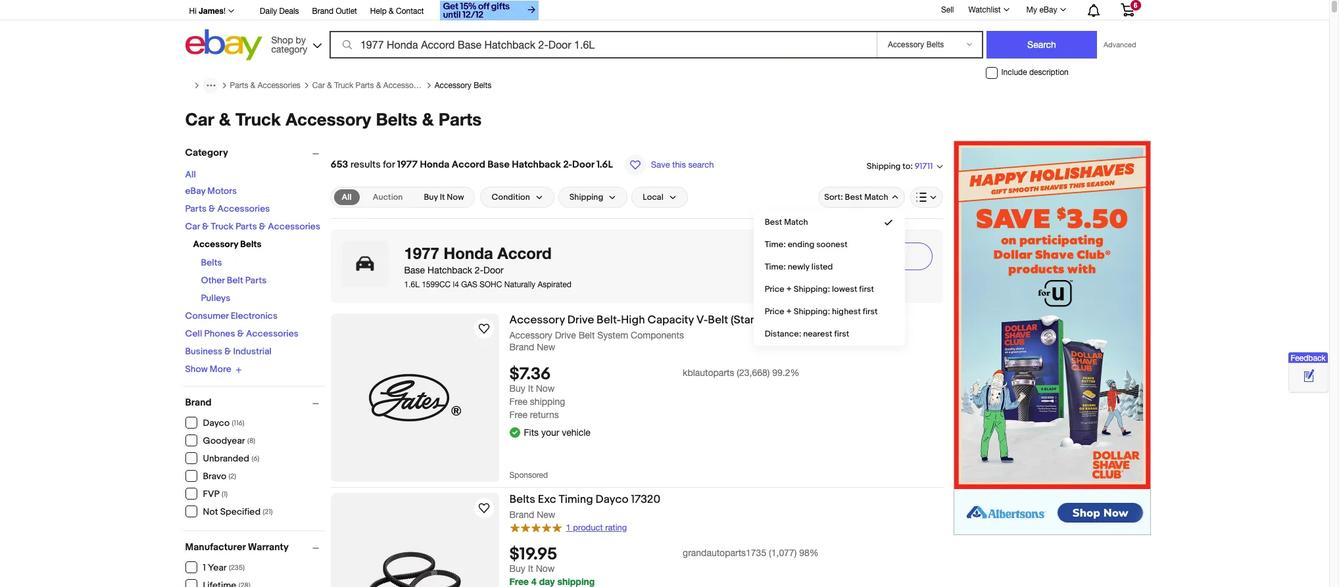 Task type: vqa. For each thing, say whether or not it's contained in the screenshot.
Free associated with 4
yes



Task type: locate. For each thing, give the bounding box(es) containing it.
0 vertical spatial accessory belts
[[435, 81, 492, 90]]

time: left newly
[[765, 262, 786, 272]]

honda up buy it now on the top of page
[[420, 159, 450, 171]]

all link down 653
[[334, 190, 360, 205]]

my
[[1027, 5, 1038, 14]]

drive left system
[[555, 330, 576, 341]]

2 shipping: from the top
[[794, 307, 830, 317]]

0 horizontal spatial dayco
[[203, 418, 230, 429]]

0 vertical spatial new
[[537, 342, 556, 353]]

change
[[841, 251, 873, 262]]

1 price from the top
[[765, 284, 785, 295]]

save this search
[[651, 160, 714, 170]]

0 vertical spatial 1
[[566, 523, 571, 533]]

0 vertical spatial truck
[[334, 81, 354, 90]]

shipping: up distance: nearest first
[[794, 307, 830, 317]]

ebay right my
[[1040, 5, 1058, 14]]

highest
[[832, 307, 861, 317]]

1 left product
[[566, 523, 571, 533]]

more
[[210, 364, 231, 375]]

buy inside grandautoparts1735 (1,077) 98% buy it now free 4 day shipping
[[510, 564, 526, 574]]

match down shipping to : 91711
[[865, 192, 889, 203]]

0 horizontal spatial belt
[[227, 275, 243, 286]]

accessories
[[258, 81, 301, 90], [384, 81, 426, 90], [217, 203, 270, 215], [268, 221, 320, 232], [246, 328, 299, 340]]

hatchback up l4
[[428, 265, 472, 276]]

1 vertical spatial ebay
[[185, 186, 205, 197]]

0 horizontal spatial accord
[[452, 159, 486, 171]]

1.6l left the 1599cc
[[404, 280, 420, 290]]

watchlist link
[[962, 2, 1016, 18]]

car for car & truck parts & accessories
[[312, 81, 325, 90]]

buy right 'auction' on the left top of page
[[424, 192, 438, 203]]

0 vertical spatial shipping
[[530, 397, 565, 408]]

now inside grandautoparts1735 (1,077) 98% buy it now free 4 day shipping
[[536, 564, 555, 574]]

1 horizontal spatial base
[[488, 159, 510, 171]]

free inside grandautoparts1735 (1,077) 98% buy it now free 4 day shipping
[[510, 576, 529, 587]]

vehicle
[[562, 428, 591, 438]]

new down exc
[[537, 510, 556, 520]]

1 left the 'year'
[[203, 563, 206, 574]]

shipping inside kblautoparts (23,668) 99.2% buy it now free shipping free returns
[[530, 397, 565, 408]]

1 vertical spatial all link
[[334, 190, 360, 205]]

2 vertical spatial first
[[835, 329, 850, 340]]

belt right other
[[227, 275, 243, 286]]

0 horizontal spatial door
[[484, 265, 504, 276]]

1
[[566, 523, 571, 533], [203, 563, 206, 574]]

shipping up returns
[[530, 397, 565, 408]]

0 vertical spatial all link
[[185, 169, 196, 180]]

get an extra 15% off image
[[440, 1, 539, 20]]

(23,668)
[[737, 368, 770, 379]]

2 vertical spatial it
[[528, 564, 534, 574]]

help
[[370, 7, 387, 16]]

all up ebay motors link
[[185, 169, 196, 180]]

rating
[[606, 523, 627, 533]]

results
[[350, 159, 381, 171]]

show
[[185, 364, 208, 375]]

buy it now
[[424, 192, 464, 203]]

now for shipping
[[536, 384, 555, 394]]

belt left system
[[579, 330, 595, 341]]

0 horizontal spatial match
[[784, 217, 808, 228]]

2 new from the top
[[537, 510, 556, 520]]

0 horizontal spatial accessory belts
[[193, 239, 262, 250]]

2 vertical spatial free
[[510, 576, 529, 587]]

new inside belts exc timing  dayco  17320 brand new
[[537, 510, 556, 520]]

(standard)
[[731, 314, 783, 327]]

1 vertical spatial 1977
[[404, 244, 439, 263]]

1 horizontal spatial 1
[[566, 523, 571, 533]]

it inside kblautoparts (23,668) 99.2% buy it now free shipping free returns
[[528, 384, 534, 394]]

+ inside price + shipping: lowest first link
[[787, 284, 792, 295]]

None submit
[[987, 31, 1098, 59]]

now up day
[[536, 564, 555, 574]]

belts inside belts exc timing  dayco  17320 brand new
[[510, 494, 536, 507]]

ebay inside my ebay link
[[1040, 5, 1058, 14]]

2- up gas
[[475, 265, 484, 276]]

ebay left "motors"
[[185, 186, 205, 197]]

brand up dayco (116)
[[185, 396, 212, 409]]

returns
[[530, 410, 559, 421]]

1 vertical spatial dayco
[[596, 494, 629, 507]]

1977 inside 1977 honda accord base hatchback 2-door 1.6l 1599cc l4 gas sohc naturally aspirated
[[404, 244, 439, 263]]

0 vertical spatial now
[[447, 192, 464, 203]]

3 free from the top
[[510, 576, 529, 587]]

hatchback up condition dropdown button
[[512, 159, 561, 171]]

none submit inside "shop by category" banner
[[987, 31, 1098, 59]]

parts & accessories link down category
[[230, 81, 301, 90]]

daily deals
[[260, 7, 299, 16]]

first down 15385ap
[[835, 329, 850, 340]]

not specified (21)
[[203, 507, 273, 518]]

car & truck parts & accessories link up car & truck accessory belts & parts
[[312, 81, 426, 90]]

belts exc timing  dayco  17320 brand new
[[510, 494, 661, 520]]

0 vertical spatial ebay
[[1040, 5, 1058, 14]]

1 vertical spatial base
[[404, 265, 425, 276]]

1 vertical spatial 2-
[[475, 265, 484, 276]]

electronics
[[231, 311, 278, 322]]

1 vertical spatial +
[[787, 307, 792, 317]]

17320
[[631, 494, 661, 507]]

include
[[1002, 68, 1028, 77]]

1 shipping: from the top
[[794, 284, 830, 295]]

0 vertical spatial 1977
[[397, 159, 418, 171]]

2 price from the top
[[765, 307, 785, 317]]

shipping right day
[[558, 576, 595, 587]]

shipping: for highest
[[794, 307, 830, 317]]

base inside 1977 honda accord base hatchback 2-door 1.6l 1599cc l4 gas sohc naturally aspirated
[[404, 265, 425, 276]]

1 vertical spatial car
[[185, 109, 214, 130]]

1 vertical spatial accessory belts
[[193, 239, 262, 250]]

it
[[440, 192, 445, 203], [528, 384, 534, 394], [528, 564, 534, 574]]

time: newly listed
[[765, 262, 833, 272]]

dayco up 'rating'
[[596, 494, 629, 507]]

sohc
[[480, 280, 502, 290]]

it inside grandautoparts1735 (1,077) 98% buy it now free 4 day shipping
[[528, 564, 534, 574]]

now inside kblautoparts (23,668) 99.2% buy it now free shipping free returns
[[536, 384, 555, 394]]

&
[[389, 7, 394, 16], [251, 81, 256, 90], [327, 81, 332, 90], [376, 81, 381, 90], [219, 109, 231, 130], [422, 109, 434, 130], [209, 203, 215, 215], [202, 221, 209, 232], [259, 221, 266, 232], [237, 328, 244, 340], [225, 346, 231, 357]]

truck for accessory
[[236, 109, 281, 130]]

1 vertical spatial accord
[[498, 244, 552, 263]]

1 horizontal spatial dayco
[[596, 494, 629, 507]]

search
[[689, 160, 714, 170]]

0 horizontal spatial base
[[404, 265, 425, 276]]

free for shipping
[[510, 397, 528, 408]]

truck up car & truck accessory belts & parts
[[334, 81, 354, 90]]

98%
[[800, 548, 819, 558]]

1 vertical spatial 1
[[203, 563, 206, 574]]

truck down "motors"
[[211, 221, 234, 232]]

0 vertical spatial it
[[440, 192, 445, 203]]

belt-
[[597, 314, 621, 327]]

goodyear
[[203, 436, 245, 447]]

contact
[[396, 7, 424, 16]]

6 link
[[1113, 0, 1143, 19]]

0 vertical spatial shipping:
[[794, 284, 830, 295]]

fits
[[524, 428, 539, 438]]

door up sohc
[[484, 265, 504, 276]]

sort:
[[825, 192, 843, 203]]

new up $7.36
[[537, 342, 556, 353]]

1 vertical spatial best
[[765, 217, 783, 228]]

+ for price + shipping: lowest first
[[787, 284, 792, 295]]

+ down newly
[[787, 284, 792, 295]]

brand right watch belts exc timing  dayco  17320 icon
[[510, 510, 535, 520]]

best up time: ending soonest
[[765, 217, 783, 228]]

0 vertical spatial first
[[860, 284, 875, 295]]

buy it now link
[[416, 190, 472, 205]]

shipping inside "dropdown button"
[[570, 192, 604, 203]]

match up ending
[[784, 217, 808, 228]]

car up car & truck accessory belts & parts
[[312, 81, 325, 90]]

truck up category dropdown button
[[236, 109, 281, 130]]

car inside ebay motors parts & accessories car & truck parts & accessories
[[185, 221, 200, 232]]

1 horizontal spatial truck
[[236, 109, 281, 130]]

car down ebay motors link
[[185, 221, 200, 232]]

door up shipping "dropdown button"
[[573, 159, 595, 171]]

now down 653 results for 1977 honda accord base hatchback 2-door 1.6l
[[447, 192, 464, 203]]

description
[[1030, 68, 1069, 77]]

1 vertical spatial price
[[765, 307, 785, 317]]

2 time: from the top
[[765, 262, 786, 272]]

2 vertical spatial belt
[[579, 330, 595, 341]]

1 for product
[[566, 523, 571, 533]]

it for shipping
[[528, 384, 534, 394]]

belts exc timing  dayco  17320 heading
[[510, 494, 661, 507]]

accord up buy it now on the top of page
[[452, 159, 486, 171]]

0 horizontal spatial hatchback
[[428, 265, 472, 276]]

pulleys link
[[201, 293, 230, 304]]

1 vertical spatial first
[[863, 307, 878, 317]]

best right the sort:
[[845, 192, 863, 203]]

15385ap
[[820, 314, 864, 327]]

shop by category banner
[[182, 0, 1145, 64]]

shipping button
[[558, 187, 628, 208]]

2 + from the top
[[787, 307, 792, 317]]

watch accessory drive belt-high capacity v-belt (standard) gates 15385ap image
[[476, 321, 492, 337]]

0 vertical spatial accord
[[452, 159, 486, 171]]

free left 4
[[510, 576, 529, 587]]

best inside dropdown button
[[845, 192, 863, 203]]

buy
[[424, 192, 438, 203], [510, 384, 526, 394], [510, 564, 526, 574]]

1 horizontal spatial ebay
[[1040, 5, 1058, 14]]

1977 honda accord base hatchback 2-door 1.6l 1599cc l4 gas sohc naturally aspirated
[[404, 244, 572, 290]]

0 vertical spatial all
[[185, 169, 196, 180]]

2 vertical spatial car
[[185, 221, 200, 232]]

0 vertical spatial belt
[[227, 275, 243, 286]]

0 horizontal spatial 1
[[203, 563, 206, 574]]

buy down 1 product rating link
[[510, 564, 526, 574]]

price up the "distance:"
[[765, 307, 785, 317]]

car & truck parts & accessories link
[[312, 81, 426, 90], [185, 221, 320, 232]]

0 vertical spatial buy
[[424, 192, 438, 203]]

1 vertical spatial it
[[528, 384, 534, 394]]

1 vertical spatial buy
[[510, 384, 526, 394]]

belts exc timing  dayco  17320 image
[[369, 532, 461, 588]]

high
[[621, 314, 645, 327]]

1 + from the top
[[787, 284, 792, 295]]

0 vertical spatial +
[[787, 284, 792, 295]]

it up 4
[[528, 564, 534, 574]]

all link up ebay motors link
[[185, 169, 196, 180]]

$19.95
[[510, 545, 557, 565]]

(21)
[[263, 508, 273, 517]]

1 horizontal spatial all
[[342, 192, 352, 203]]

it down 653 results for 1977 honda accord base hatchback 2-door 1.6l
[[440, 192, 445, 203]]

first for price + shipping: lowest first
[[860, 284, 875, 295]]

2 vertical spatial buy
[[510, 564, 526, 574]]

feedback
[[1291, 354, 1326, 363]]

1977 up the 1599cc
[[404, 244, 439, 263]]

1 vertical spatial free
[[510, 410, 528, 421]]

brand up $7.36
[[510, 342, 535, 353]]

parts & accessories link down "motors"
[[185, 203, 270, 215]]

1 vertical spatial car & truck parts & accessories link
[[185, 221, 320, 232]]

1 vertical spatial truck
[[236, 109, 281, 130]]

distance: nearest first link
[[755, 323, 904, 345]]

brand
[[312, 7, 334, 16], [510, 342, 535, 353], [185, 396, 212, 409], [510, 510, 535, 520]]

first
[[860, 284, 875, 295], [863, 307, 878, 317], [835, 329, 850, 340]]

buy inside kblautoparts (23,668) 99.2% buy it now free shipping free returns
[[510, 384, 526, 394]]

accessories inside 'consumer electronics cell phones & accessories business & industrial'
[[246, 328, 299, 340]]

653
[[331, 159, 348, 171]]

0 vertical spatial match
[[865, 192, 889, 203]]

+ up the "distance:"
[[787, 307, 792, 317]]

0 horizontal spatial ebay
[[185, 186, 205, 197]]

0 vertical spatial car & truck parts & accessories link
[[312, 81, 426, 90]]

0 vertical spatial 1.6l
[[597, 159, 613, 171]]

now
[[447, 192, 464, 203], [536, 384, 555, 394], [536, 564, 555, 574]]

shipping inside shipping to : 91711
[[867, 161, 901, 171]]

1 vertical spatial belt
[[708, 314, 729, 327]]

car & truck parts & accessories link down "motors"
[[185, 221, 320, 232]]

all link
[[185, 169, 196, 180], [334, 190, 360, 205]]

1 horizontal spatial accord
[[498, 244, 552, 263]]

1 horizontal spatial best
[[845, 192, 863, 203]]

honda up gas
[[444, 244, 493, 263]]

1 vertical spatial shipping
[[570, 192, 604, 203]]

unbranded
[[203, 453, 249, 465]]

distance: nearest first
[[765, 329, 850, 340]]

other
[[201, 275, 225, 286]]

now up returns
[[536, 384, 555, 394]]

1 horizontal spatial shipping
[[867, 161, 901, 171]]

car for car & truck accessory belts & parts
[[185, 109, 214, 130]]

2- up shipping "dropdown button"
[[563, 159, 573, 171]]

watchlist
[[969, 5, 1001, 14]]

1 free from the top
[[510, 397, 528, 408]]

0 vertical spatial price
[[765, 284, 785, 295]]

0 vertical spatial free
[[510, 397, 528, 408]]

dayco
[[203, 418, 230, 429], [596, 494, 629, 507]]

1 vertical spatial shipping:
[[794, 307, 830, 317]]

grandautoparts1735
[[683, 548, 767, 558]]

dayco up goodyear
[[203, 418, 230, 429]]

time: down best match
[[765, 240, 786, 250]]

shipping: up price + shipping: highest first
[[794, 284, 830, 295]]

0 vertical spatial 2-
[[563, 159, 573, 171]]

brand left outlet
[[312, 7, 334, 16]]

1 vertical spatial door
[[484, 265, 504, 276]]

2 vertical spatial now
[[536, 564, 555, 574]]

main content containing $7.36
[[331, 141, 943, 588]]

0 horizontal spatial 1.6l
[[404, 280, 420, 290]]

price
[[765, 284, 785, 295], [765, 307, 785, 317]]

0 vertical spatial time:
[[765, 240, 786, 250]]

it up returns
[[528, 384, 534, 394]]

buy up and text__icon
[[510, 384, 526, 394]]

new inside accessory drive belt-high capacity v-belt (standard) gates 15385ap accessory drive belt system components brand new
[[537, 342, 556, 353]]

brand inside account navigation
[[312, 7, 334, 16]]

0 vertical spatial hatchback
[[512, 159, 561, 171]]

car up category at the left top of page
[[185, 109, 214, 130]]

1 horizontal spatial 1.6l
[[597, 159, 613, 171]]

soonest
[[817, 240, 848, 250]]

belt left (standard)
[[708, 314, 729, 327]]

1 horizontal spatial match
[[865, 192, 889, 203]]

1 time: from the top
[[765, 240, 786, 250]]

shipping for shipping
[[570, 192, 604, 203]]

0 horizontal spatial all link
[[185, 169, 196, 180]]

!
[[224, 7, 226, 16]]

main content
[[331, 141, 943, 588]]

free down $7.36
[[510, 397, 528, 408]]

first right lowest
[[860, 284, 875, 295]]

2- inside 1977 honda accord base hatchback 2-door 1.6l 1599cc l4 gas sohc naturally aspirated
[[475, 265, 484, 276]]

price for price + shipping: highest first
[[765, 307, 785, 317]]

car & truck parts & accessories
[[312, 81, 426, 90]]

base
[[488, 159, 510, 171], [404, 265, 425, 276]]

first right highest in the bottom of the page
[[863, 307, 878, 317]]

free
[[510, 397, 528, 408], [510, 410, 528, 421], [510, 576, 529, 587]]

gates
[[786, 314, 817, 327]]

+ inside price + shipping: highest first link
[[787, 307, 792, 317]]

new
[[537, 342, 556, 353], [537, 510, 556, 520]]

1.6l up shipping "dropdown button"
[[597, 159, 613, 171]]

match inside dropdown button
[[865, 192, 889, 203]]

all down 653
[[342, 192, 352, 203]]

1 vertical spatial time:
[[765, 262, 786, 272]]

accord up naturally
[[498, 244, 552, 263]]

my ebay link
[[1020, 2, 1072, 18]]

manufacturer warranty button
[[185, 541, 325, 554]]

1 product rating
[[566, 523, 627, 533]]

brand inside belts exc timing  dayco  17320 brand new
[[510, 510, 535, 520]]

price down time: newly listed
[[765, 284, 785, 295]]

save
[[651, 160, 670, 170]]

brand outlet link
[[312, 5, 357, 19]]

1 horizontal spatial door
[[573, 159, 595, 171]]

0 horizontal spatial best
[[765, 217, 783, 228]]

account navigation
[[182, 0, 1145, 22]]

1 vertical spatial honda
[[444, 244, 493, 263]]

shipping:
[[794, 284, 830, 295], [794, 307, 830, 317]]

0 horizontal spatial truck
[[211, 221, 234, 232]]

1 inside 1 product rating link
[[566, 523, 571, 533]]

1 vertical spatial shipping
[[558, 576, 595, 587]]

base up the 1599cc
[[404, 265, 425, 276]]

0 horizontal spatial shipping
[[570, 192, 604, 203]]

1977 right the for
[[397, 159, 418, 171]]

1 new from the top
[[537, 342, 556, 353]]

1 vertical spatial 1.6l
[[404, 280, 420, 290]]

free up and text__icon
[[510, 410, 528, 421]]

base up condition
[[488, 159, 510, 171]]

0 horizontal spatial 2-
[[475, 265, 484, 276]]

kblautoparts (23,668) 99.2% buy it now free shipping free returns
[[510, 368, 800, 421]]

drive left belt-
[[568, 314, 594, 327]]

1 vertical spatial new
[[537, 510, 556, 520]]

1 horizontal spatial belt
[[579, 330, 595, 341]]



Task type: describe. For each thing, give the bounding box(es) containing it.
0 horizontal spatial all
[[185, 169, 196, 180]]

help & contact
[[370, 7, 424, 16]]

(6)
[[252, 455, 260, 463]]

accessory drive belt-high capacity v-belt (standard) gates 15385ap image
[[369, 374, 461, 422]]

category button
[[185, 147, 325, 159]]

(1,077)
[[769, 548, 797, 558]]

exc
[[538, 494, 556, 507]]

0 vertical spatial dayco
[[203, 418, 230, 429]]

door inside 1977 honda accord base hatchback 2-door 1.6l 1599cc l4 gas sohc naturally aspirated
[[484, 265, 504, 276]]

price + shipping: lowest first link
[[755, 278, 904, 301]]

lowest
[[832, 284, 858, 295]]

james
[[199, 6, 224, 16]]

system
[[598, 330, 629, 341]]

buy for 4
[[510, 564, 526, 574]]

0 vertical spatial door
[[573, 159, 595, 171]]

l4
[[453, 280, 459, 290]]

my ebay
[[1027, 5, 1058, 14]]

(1)
[[222, 490, 228, 499]]

ebay inside ebay motors parts & accessories car & truck parts & accessories
[[185, 186, 205, 197]]

1.6l inside 1977 honda accord base hatchback 2-door 1.6l 1599cc l4 gas sohc naturally aspirated
[[404, 280, 420, 290]]

1 horizontal spatial 2-
[[563, 159, 573, 171]]

0 vertical spatial honda
[[420, 159, 450, 171]]

shop by category
[[271, 35, 307, 54]]

2 free from the top
[[510, 410, 528, 421]]

hi
[[189, 7, 197, 16]]

truck for parts
[[334, 81, 354, 90]]

dayco (116)
[[203, 418, 245, 429]]

brand inside accessory drive belt-high capacity v-belt (standard) gates 15385ap accessory drive belt system components brand new
[[510, 342, 535, 353]]

kblautoparts
[[683, 368, 735, 379]]

shop
[[271, 35, 293, 45]]

warranty
[[248, 541, 289, 554]]

99.2%
[[773, 368, 800, 379]]

belts exc timing  dayco  17320 link
[[510, 494, 943, 509]]

honda inside 1977 honda accord base hatchback 2-door 1.6l 1599cc l4 gas sohc naturally aspirated
[[444, 244, 493, 263]]

by
[[296, 35, 306, 45]]

buy for shipping
[[510, 384, 526, 394]]

first for price + shipping: highest first
[[863, 307, 878, 317]]

fits your vehicle
[[524, 428, 591, 438]]

91711
[[915, 161, 933, 172]]

cell
[[185, 328, 202, 340]]

1 year (235)
[[203, 563, 245, 574]]

listing options selector. list view selected. image
[[916, 192, 937, 203]]

1 for year
[[203, 563, 206, 574]]

parts inside belts other belt parts pulleys
[[245, 275, 267, 286]]

time: ending soonest link
[[755, 234, 904, 256]]

day
[[539, 576, 555, 587]]

dayco inside belts exc timing  dayco  17320 brand new
[[596, 494, 629, 507]]

shipping inside grandautoparts1735 (1,077) 98% buy it now free 4 day shipping
[[558, 576, 595, 587]]

components
[[631, 330, 684, 341]]

free for 4
[[510, 576, 529, 587]]

time: for time: newly listed
[[765, 262, 786, 272]]

outlet
[[336, 7, 357, 16]]

& inside account navigation
[[389, 7, 394, 16]]

advertisement region
[[954, 141, 1151, 536]]

distance:
[[765, 329, 802, 340]]

manufacturer warranty
[[185, 541, 289, 554]]

belts inside belts other belt parts pulleys
[[201, 257, 222, 268]]

it for 4
[[528, 564, 534, 574]]

accessory drive belt-high capacity v-belt (standard) gates 15385ap accessory drive belt system components brand new
[[510, 314, 864, 353]]

include description
[[1002, 68, 1069, 77]]

your
[[541, 428, 560, 438]]

capacity
[[648, 314, 694, 327]]

1 vertical spatial match
[[784, 217, 808, 228]]

motors
[[207, 186, 237, 197]]

hi james !
[[189, 6, 226, 16]]

ebay motors parts & accessories car & truck parts & accessories
[[185, 186, 320, 232]]

not
[[203, 507, 218, 518]]

653 results for 1977 honda accord base hatchback 2-door 1.6l
[[331, 159, 613, 171]]

1 horizontal spatial accessory belts
[[435, 81, 492, 90]]

auction
[[373, 192, 403, 203]]

(235)
[[229, 564, 245, 572]]

year
[[208, 563, 227, 574]]

All selected text field
[[342, 191, 352, 203]]

1 horizontal spatial hatchback
[[512, 159, 561, 171]]

hatchback inside 1977 honda accord base hatchback 2-door 1.6l 1599cc l4 gas sohc naturally aspirated
[[428, 265, 472, 276]]

accessory drive belt-high capacity v-belt (standard) gates 15385ap heading
[[510, 314, 864, 327]]

gas
[[461, 280, 478, 290]]

and text__icon image
[[510, 427, 520, 437]]

Search for anything text field
[[331, 32, 874, 57]]

cell phones & accessories link
[[185, 328, 299, 340]]

best match link
[[755, 211, 904, 234]]

aspirated
[[538, 280, 572, 290]]

v-
[[697, 314, 708, 327]]

1 vertical spatial drive
[[555, 330, 576, 341]]

time: for time: ending soonest
[[765, 240, 786, 250]]

truck inside ebay motors parts & accessories car & truck parts & accessories
[[211, 221, 234, 232]]

show more
[[185, 364, 231, 375]]

belt inside belts other belt parts pulleys
[[227, 275, 243, 286]]

1 horizontal spatial all link
[[334, 190, 360, 205]]

shipping to : 91711
[[867, 161, 933, 172]]

time: ending soonest
[[765, 240, 848, 250]]

change button
[[781, 243, 933, 270]]

0 vertical spatial parts & accessories link
[[230, 81, 301, 90]]

belts link
[[201, 257, 222, 268]]

(2)
[[229, 472, 236, 481]]

+ for price + shipping: highest first
[[787, 307, 792, 317]]

accord inside 1977 honda accord base hatchback 2-door 1.6l 1599cc l4 gas sohc naturally aspirated
[[498, 244, 552, 263]]

best match
[[765, 217, 808, 228]]

advanced
[[1104, 41, 1137, 49]]

to
[[903, 161, 911, 171]]

brand button
[[185, 396, 325, 409]]

daily deals link
[[260, 5, 299, 19]]

local button
[[632, 187, 688, 208]]

other belt parts link
[[201, 275, 267, 286]]

sort: best match button
[[819, 187, 905, 208]]

save this search button
[[621, 154, 718, 176]]

price + shipping: highest first link
[[755, 301, 904, 323]]

shipping for shipping to : 91711
[[867, 161, 901, 171]]

1 vertical spatial parts & accessories link
[[185, 203, 270, 215]]

bravo (2)
[[203, 471, 236, 482]]

brand outlet
[[312, 7, 357, 16]]

watch belts exc timing  dayco  17320 image
[[476, 501, 492, 517]]

condition
[[492, 192, 530, 203]]

local
[[643, 192, 664, 203]]

0 vertical spatial drive
[[568, 314, 594, 327]]

deals
[[279, 7, 299, 16]]

shipping: for lowest
[[794, 284, 830, 295]]

product
[[573, 523, 603, 533]]

timing
[[559, 494, 593, 507]]

consumer electronics link
[[185, 311, 278, 322]]

shop by category button
[[266, 29, 325, 58]]

consumer
[[185, 311, 229, 322]]

now for 4
[[536, 564, 555, 574]]

price for price + shipping: lowest first
[[765, 284, 785, 295]]

(116)
[[232, 419, 245, 428]]

0 vertical spatial base
[[488, 159, 510, 171]]



